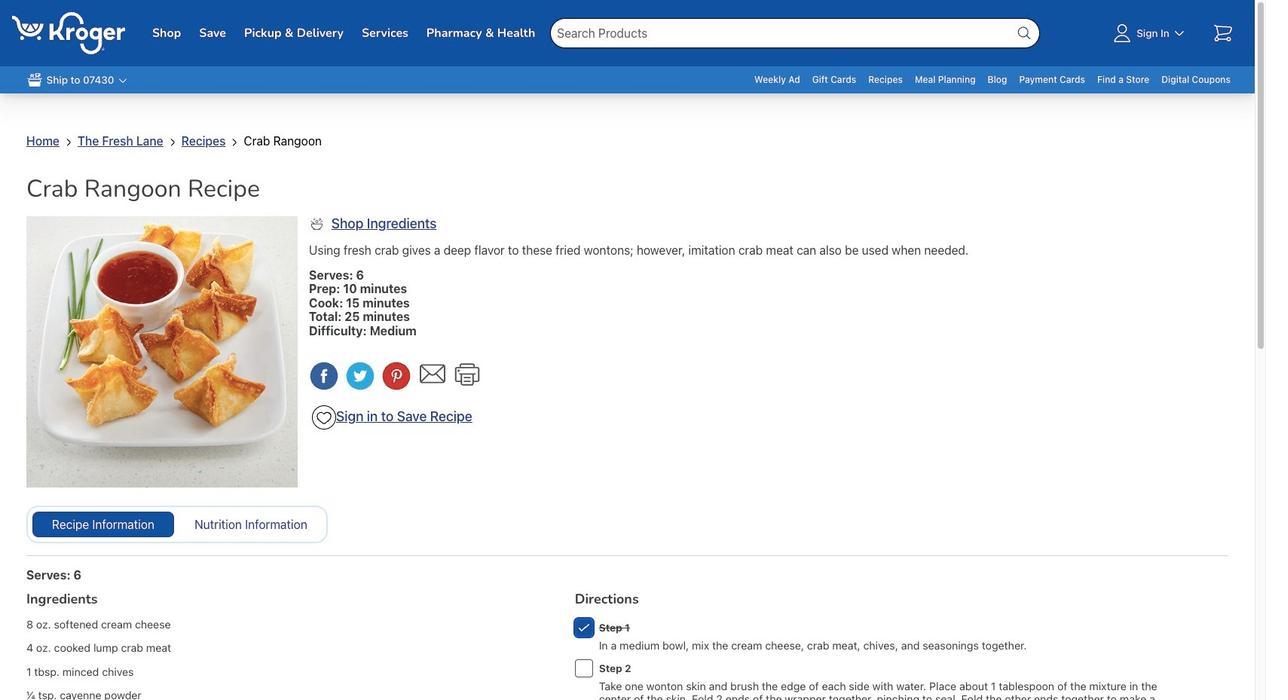 Task type: locate. For each thing, give the bounding box(es) containing it.
None checkbox
[[575, 619, 593, 637]]

None checkbox
[[575, 660, 593, 678]]

share via twitter image
[[345, 361, 375, 391]]

share via pinterest image
[[381, 361, 412, 391]]

tab list
[[26, 506, 328, 544]]

kroger logo image
[[12, 12, 125, 54]]

Search search field
[[551, 18, 1041, 48]]

None search field
[[551, 0, 1041, 66]]



Task type: describe. For each thing, give the bounding box(es) containing it.
account menu image
[[1110, 21, 1135, 45]]

share via facebook image
[[309, 361, 339, 391]]

print recipe image
[[452, 360, 482, 390]]

share via email image
[[418, 359, 448, 389]]

search image
[[1016, 24, 1034, 42]]

save crab rangoon recipe recipe to my favorites. image
[[315, 409, 333, 427]]



